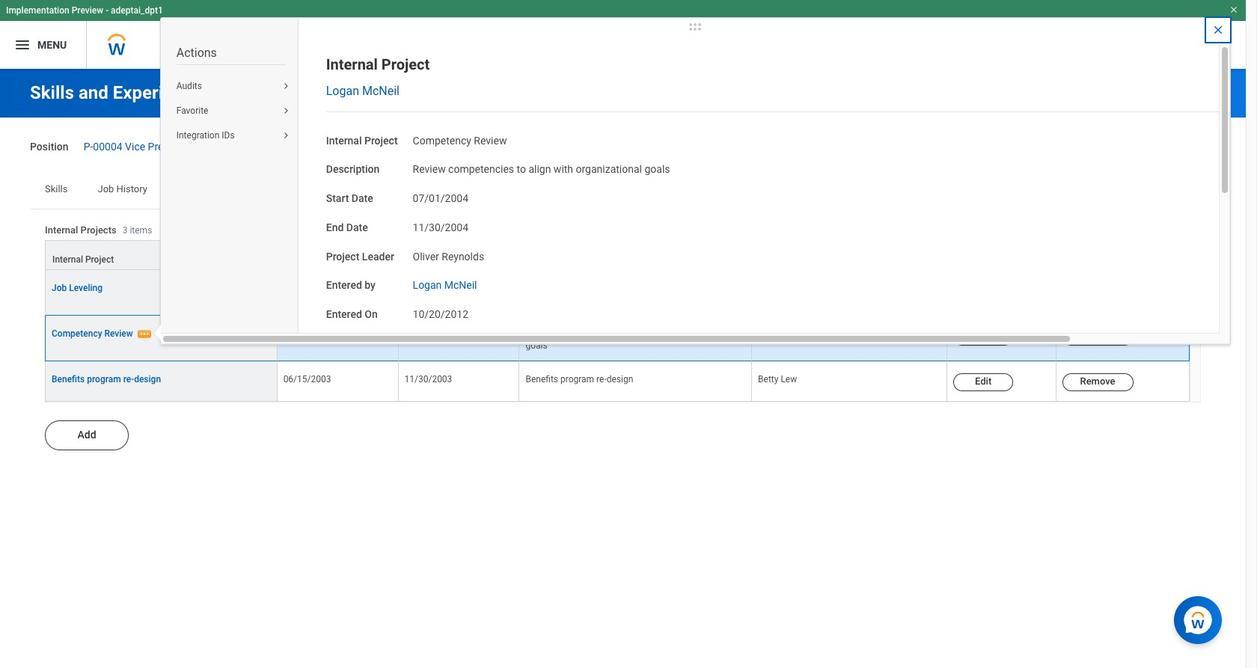 Task type: locate. For each thing, give the bounding box(es) containing it.
0 horizontal spatial logan mcneil link
[[220, 86, 294, 100]]

chevron right image up favorite menu item
[[277, 82, 295, 91]]

menu containing audits
[[161, 74, 301, 148]]

2 edit from the top
[[975, 376, 992, 387]]

mcneil
[[362, 84, 400, 98], [256, 86, 294, 100], [322, 141, 355, 153], [445, 280, 477, 292]]

1 vertical spatial edit
[[975, 376, 992, 387]]

1 vertical spatial competencies
[[556, 329, 613, 339]]

tab list containing skills
[[30, 173, 1217, 209]]

row containing job leveling
[[45, 270, 1190, 316]]

1 horizontal spatial organizational
[[666, 329, 722, 339]]

oliver reynolds inside internal project dialog
[[413, 251, 484, 263]]

row containing internal project
[[45, 240, 1190, 270]]

1 horizontal spatial oliver reynolds
[[758, 329, 820, 339]]

project
[[382, 55, 430, 73], [365, 135, 398, 146], [326, 251, 360, 263], [85, 254, 114, 265]]

chevron right image inside favorite menu item
[[277, 107, 295, 116]]

2 vertical spatial chevron right image
[[277, 132, 295, 141]]

experience up favorite
[[113, 82, 202, 103]]

oliver reynolds
[[413, 251, 484, 263], [758, 329, 820, 339]]

chevron right image inside audits menu item
[[277, 82, 295, 91]]

0 vertical spatial to
[[517, 164, 526, 176]]

0 vertical spatial experience
[[113, 82, 202, 103]]

date left work
[[352, 193, 373, 205]]

organizational
[[576, 164, 642, 176], [666, 329, 722, 339]]

1 vertical spatial align
[[625, 329, 644, 339]]

2 entered from the top
[[326, 309, 362, 321]]

with inside description element
[[554, 164, 574, 176]]

internal
[[326, 55, 378, 73], [326, 135, 362, 146], [45, 225, 78, 236], [52, 254, 83, 265]]

0 horizontal spatial start date
[[284, 254, 325, 265]]

logan
[[326, 84, 359, 98], [220, 86, 253, 100], [290, 141, 319, 153], [413, 280, 442, 292]]

competency review up the start date "element"
[[413, 135, 507, 146]]

entered for entered on
[[326, 309, 362, 321]]

1 vertical spatial reynolds
[[783, 329, 820, 339]]

1 vertical spatial start date
[[284, 254, 325, 265]]

review
[[474, 135, 507, 146], [413, 164, 446, 176], [104, 329, 133, 339], [526, 329, 554, 339]]

1 horizontal spatial oliver
[[758, 329, 781, 339]]

job inside row
[[52, 283, 67, 293]]

00004
[[93, 141, 123, 153]]

end up 03/31/2013
[[405, 254, 421, 265]]

competency review down the leveling
[[52, 329, 133, 339]]

date
[[352, 193, 373, 205], [346, 222, 368, 234], [306, 254, 325, 265], [423, 254, 441, 265]]

audits menu item
[[161, 74, 301, 99]]

1 vertical spatial organizational
[[666, 329, 722, 339]]

0 horizontal spatial to
[[517, 164, 526, 176]]

2 row from the top
[[45, 270, 1190, 316]]

tab
[[177, 173, 249, 209]]

actions
[[176, 45, 217, 60]]

1 vertical spatial competency
[[52, 329, 102, 339]]

oliver reynolds up lew
[[758, 329, 820, 339]]

competency review for the competency review link
[[52, 329, 133, 339]]

1 vertical spatial chevron right image
[[277, 107, 295, 116]]

0 horizontal spatial goals
[[526, 341, 548, 351]]

0 horizontal spatial end date
[[326, 222, 368, 234]]

end date up start date popup button
[[326, 222, 368, 234]]

4 column header from the left
[[1057, 240, 1190, 270]]

1 vertical spatial -
[[285, 141, 288, 153]]

reynolds inside project leader element
[[442, 251, 484, 263]]

end up start date popup button
[[326, 222, 344, 234]]

start date up 01/01/2013
[[284, 254, 325, 265]]

job left history
[[98, 183, 114, 194]]

cell
[[520, 270, 752, 316], [752, 270, 948, 316], [948, 270, 1057, 316], [1057, 270, 1190, 316]]

start date down "description"
[[326, 193, 373, 205]]

0 vertical spatial entered
[[326, 280, 362, 292]]

0 horizontal spatial program
[[87, 374, 121, 385]]

competency review inside row
[[52, 329, 133, 339]]

0 vertical spatial competency
[[413, 135, 472, 146]]

0 vertical spatial competencies
[[449, 164, 514, 176]]

0 vertical spatial with
[[554, 164, 574, 176]]

1 vertical spatial oliver reynolds
[[758, 329, 820, 339]]

worker
[[279, 183, 310, 194]]

p-
[[84, 141, 93, 153]]

06/15/2003
[[283, 374, 331, 385]]

competency up the start date "element"
[[413, 135, 472, 146]]

0 horizontal spatial logan mcneil
[[220, 86, 294, 100]]

remove
[[1081, 330, 1116, 341], [1081, 376, 1116, 387]]

competency down job leveling
[[52, 329, 102, 339]]

date up 01/01/2013
[[306, 254, 325, 265]]

oliver up betty
[[758, 329, 781, 339]]

benefits program re-design
[[52, 374, 161, 385], [526, 374, 634, 385]]

0 vertical spatial 11/30/2004
[[413, 222, 469, 234]]

position
[[30, 141, 69, 153]]

oliver up 03/31/2013
[[413, 251, 439, 263]]

1 entered from the top
[[326, 280, 362, 292]]

add button
[[45, 421, 129, 451]]

end inside popup button
[[405, 254, 421, 265]]

0 vertical spatial organizational
[[576, 164, 642, 176]]

1 row from the top
[[45, 240, 1190, 270]]

integration ids menu item
[[161, 123, 301, 148]]

entered
[[326, 280, 362, 292], [326, 309, 362, 321]]

0 vertical spatial 07/01/2004
[[413, 193, 469, 205]]

1 vertical spatial to
[[615, 329, 623, 339]]

logan mcneil link
[[326, 84, 400, 98], [220, 86, 294, 100], [413, 277, 477, 292]]

oliver
[[413, 251, 439, 263], [758, 329, 781, 339]]

1 vertical spatial job
[[52, 283, 67, 293]]

0 vertical spatial chevron right image
[[277, 82, 295, 91]]

remove button
[[1063, 328, 1134, 346], [1063, 374, 1134, 392]]

job inside tab list
[[98, 183, 114, 194]]

description
[[326, 164, 380, 176]]

projects down "description"
[[312, 183, 348, 194]]

start date element
[[413, 184, 469, 206]]

logan mcneil inside skills and experience main content
[[220, 86, 294, 100]]

11/30/2004
[[413, 222, 469, 234], [405, 329, 452, 339]]

with
[[554, 164, 574, 176], [647, 329, 664, 339]]

11/30/2004 inside row
[[405, 329, 452, 339]]

0 horizontal spatial oliver reynolds
[[413, 251, 484, 263]]

projects left the 3
[[81, 225, 117, 236]]

0 vertical spatial oliver reynolds
[[413, 251, 484, 263]]

0 vertical spatial reynolds
[[442, 251, 484, 263]]

0 horizontal spatial re-
[[123, 374, 134, 385]]

tab list
[[30, 173, 1217, 209]]

start date button
[[277, 241, 398, 269]]

entered on
[[326, 309, 378, 321]]

07/01/2004 down 01/01/2013
[[283, 329, 331, 339]]

0 horizontal spatial benefits program re-design
[[52, 374, 161, 385]]

integration ids
[[176, 130, 235, 141]]

date up 03/31/2013
[[423, 254, 441, 265]]

tab list inside skills and experience main content
[[30, 173, 1217, 209]]

re-
[[123, 374, 134, 385], [597, 374, 607, 385]]

0 vertical spatial end date
[[326, 222, 368, 234]]

job for job history
[[98, 183, 114, 194]]

edit button
[[954, 328, 1014, 346], [954, 374, 1014, 392]]

reynolds down "end date" "element"
[[442, 251, 484, 263]]

experience right work
[[402, 183, 450, 194]]

1 horizontal spatial re-
[[597, 374, 607, 385]]

job for job leveling
[[52, 283, 67, 293]]

0 vertical spatial competency review
[[413, 135, 507, 146]]

to inside row
[[615, 329, 623, 339]]

design
[[134, 374, 161, 385], [607, 374, 634, 385]]

chevron right image for audits
[[277, 82, 295, 91]]

0 vertical spatial review competencies to align with organizational goals
[[413, 164, 670, 176]]

goals inside row
[[526, 341, 548, 351]]

skills down position
[[45, 183, 68, 194]]

end date up 03/31/2013
[[405, 254, 441, 265]]

on
[[365, 309, 378, 321]]

1 benefits from the left
[[52, 374, 85, 385]]

president,
[[148, 141, 194, 153]]

skills left and
[[30, 82, 74, 103]]

11/30/2003
[[405, 374, 452, 385]]

0 vertical spatial edit button
[[954, 328, 1014, 346]]

0 horizontal spatial 07/01/2004
[[283, 329, 331, 339]]

vice
[[125, 141, 145, 153]]

oliver reynolds down "end date" "element"
[[413, 251, 484, 263]]

skills for skills
[[45, 183, 68, 194]]

11/30/2004 down "10/20/2012"
[[405, 329, 452, 339]]

0 vertical spatial -
[[106, 5, 109, 16]]

0 horizontal spatial end
[[326, 222, 344, 234]]

1 horizontal spatial benefits program re-design
[[526, 374, 634, 385]]

11/30/2004 inside internal project dialog
[[413, 222, 469, 234]]

2 cell from the left
[[752, 270, 948, 316]]

review competencies to align with organizational goals
[[413, 164, 670, 176], [526, 329, 725, 351]]

end
[[326, 222, 344, 234], [405, 254, 421, 265]]

1 vertical spatial with
[[647, 329, 664, 339]]

1 horizontal spatial competency review
[[413, 135, 507, 146]]

goals
[[645, 164, 670, 176], [526, 341, 548, 351]]

review competencies to align with organizational goals inside row
[[526, 329, 725, 351]]

competency inside row
[[52, 329, 102, 339]]

1 horizontal spatial projects
[[312, 183, 348, 194]]

03/31/2013
[[405, 283, 452, 293]]

1 vertical spatial projects
[[81, 225, 117, 236]]

1 vertical spatial competency review
[[52, 329, 133, 339]]

3 column header from the left
[[948, 240, 1057, 270]]

0 vertical spatial goals
[[645, 164, 670, 176]]

1 horizontal spatial reynolds
[[783, 329, 820, 339]]

internal project for actions
[[326, 55, 430, 73]]

leader
[[362, 251, 394, 263]]

0 vertical spatial remove button
[[1063, 328, 1134, 346]]

chevron right image
[[277, 82, 295, 91], [277, 107, 295, 116], [277, 132, 295, 141]]

0 horizontal spatial align
[[529, 164, 551, 176]]

1 horizontal spatial 07/01/2004
[[413, 193, 469, 205]]

end date inside popup button
[[405, 254, 441, 265]]

0 vertical spatial start date
[[326, 193, 373, 205]]

leveling
[[69, 283, 103, 293]]

competency review
[[413, 135, 507, 146], [52, 329, 133, 339]]

07/01/2004
[[413, 193, 469, 205], [283, 329, 331, 339]]

oliver inside project leader element
[[413, 251, 439, 263]]

3 row from the top
[[45, 316, 1190, 362]]

1 horizontal spatial align
[[625, 329, 644, 339]]

0 horizontal spatial competency
[[52, 329, 102, 339]]

projects
[[312, 183, 348, 194], [81, 225, 117, 236]]

work experience
[[378, 183, 450, 194]]

1 horizontal spatial logan mcneil link
[[326, 84, 400, 98]]

1 vertical spatial 07/01/2004
[[283, 329, 331, 339]]

4 row from the top
[[45, 362, 1190, 402]]

0 horizontal spatial job
[[52, 283, 67, 293]]

1 horizontal spatial with
[[647, 329, 664, 339]]

1 chevron right image from the top
[[277, 82, 295, 91]]

1 edit from the top
[[975, 330, 992, 341]]

-
[[106, 5, 109, 16], [285, 141, 288, 153]]

job
[[98, 183, 114, 194], [52, 283, 67, 293]]

1 vertical spatial goals
[[526, 341, 548, 351]]

1 vertical spatial remove button
[[1063, 374, 1134, 392]]

0 vertical spatial edit
[[975, 330, 992, 341]]

start inside internal project dialog
[[326, 193, 349, 205]]

3 chevron right image from the top
[[277, 132, 295, 141]]

1 vertical spatial 11/30/2004
[[405, 329, 452, 339]]

competency review link
[[52, 326, 133, 339]]

competency review inside internal project dialog
[[413, 135, 507, 146]]

competency
[[413, 135, 472, 146], [52, 329, 102, 339]]

0 horizontal spatial start
[[284, 254, 304, 265]]

- inside menu banner
[[106, 5, 109, 16]]

entered left by
[[326, 280, 362, 292]]

skills and experience main content
[[0, 69, 1246, 512]]

- inside skills and experience main content
[[285, 141, 288, 153]]

0 vertical spatial projects
[[312, 183, 348, 194]]

07/01/2004 up "end date" "element"
[[413, 193, 469, 205]]

0 horizontal spatial reynolds
[[442, 251, 484, 263]]

1 horizontal spatial -
[[285, 141, 288, 153]]

chevron right image up the worker
[[277, 132, 295, 141]]

column header
[[520, 240, 752, 270], [752, 240, 948, 270], [948, 240, 1057, 270], [1057, 240, 1190, 270]]

job left the leveling
[[52, 283, 67, 293]]

0 horizontal spatial competencies
[[449, 164, 514, 176]]

1 vertical spatial skills
[[45, 183, 68, 194]]

- right resources
[[285, 141, 288, 153]]

end date
[[326, 222, 368, 234], [405, 254, 441, 265]]

1 vertical spatial start
[[284, 254, 304, 265]]

1 horizontal spatial competency
[[413, 135, 472, 146]]

reynolds up lew
[[783, 329, 820, 339]]

1 horizontal spatial end
[[405, 254, 421, 265]]

view printable version (pdf) image
[[1211, 84, 1228, 102]]

0 vertical spatial end
[[326, 222, 344, 234]]

1 vertical spatial internal project
[[326, 135, 398, 146]]

2 column header from the left
[[752, 240, 948, 270]]

review inside description element
[[413, 164, 446, 176]]

internal project
[[326, 55, 430, 73], [326, 135, 398, 146], [52, 254, 114, 265]]

start down "description"
[[326, 193, 349, 205]]

competency inside internal project element
[[413, 135, 472, 146]]

start date
[[326, 193, 373, 205], [284, 254, 325, 265]]

chevron right image for integration ids
[[277, 132, 295, 141]]

align
[[529, 164, 551, 176], [625, 329, 644, 339]]

chevron right image inside 'integration ids' menu item
[[277, 132, 295, 141]]

oliver inside row
[[758, 329, 781, 339]]

competencies inside row
[[556, 329, 613, 339]]

menu
[[161, 74, 301, 148]]

- right preview
[[106, 5, 109, 16]]

1 remove from the top
[[1081, 330, 1116, 341]]

favorite
[[176, 106, 208, 116]]

0 horizontal spatial oliver
[[413, 251, 439, 263]]

2 design from the left
[[607, 374, 634, 385]]

menu banner
[[0, 0, 1246, 69]]

1 horizontal spatial design
[[607, 374, 634, 385]]

add
[[77, 429, 96, 441]]

to
[[517, 164, 526, 176], [615, 329, 623, 339]]

edit
[[975, 330, 992, 341], [975, 376, 992, 387]]

p-00004 vice president, human resources - logan mcneil
[[84, 141, 355, 153]]

0 horizontal spatial projects
[[81, 225, 117, 236]]

0 horizontal spatial competency review
[[52, 329, 133, 339]]

profile logan mcneil element
[[1196, 28, 1237, 61]]

competency review for internal project element at top
[[413, 135, 507, 146]]

logan mcneil
[[326, 84, 400, 98], [220, 86, 294, 100], [413, 280, 477, 292]]

0 horizontal spatial organizational
[[576, 164, 642, 176]]

0 horizontal spatial benefits
[[52, 374, 85, 385]]

1 vertical spatial end date
[[405, 254, 441, 265]]

1 horizontal spatial goals
[[645, 164, 670, 176]]

review competencies to align with organizational goals inside internal project dialog
[[413, 164, 670, 176]]

1 vertical spatial review competencies to align with organizational goals
[[526, 329, 725, 351]]

program
[[87, 374, 121, 385], [561, 374, 595, 385]]

1 vertical spatial end
[[405, 254, 421, 265]]

organizational inside row
[[666, 329, 722, 339]]

history
[[116, 183, 147, 194]]

2 horizontal spatial logan mcneil
[[413, 280, 477, 292]]

internal project inside popup button
[[52, 254, 114, 265]]

0 vertical spatial oliver
[[413, 251, 439, 263]]

integration
[[176, 130, 220, 141]]

entered left on
[[326, 309, 362, 321]]

row
[[45, 240, 1190, 270], [45, 270, 1190, 316], [45, 316, 1190, 362], [45, 362, 1190, 402]]

start up 01/01/2013
[[284, 254, 304, 265]]

skills
[[30, 82, 74, 103], [45, 183, 68, 194]]

2 chevron right image from the top
[[277, 107, 295, 116]]

2 program from the left
[[561, 374, 595, 385]]

0 vertical spatial align
[[529, 164, 551, 176]]

competencies
[[449, 164, 514, 176], [556, 329, 613, 339]]

0 vertical spatial internal project
[[326, 55, 430, 73]]

reynolds
[[442, 251, 484, 263], [783, 329, 820, 339]]

2 vertical spatial internal project
[[52, 254, 114, 265]]

start
[[326, 193, 349, 205], [284, 254, 304, 265]]

benefits
[[52, 374, 85, 385], [526, 374, 558, 385]]

experience
[[113, 82, 202, 103], [402, 183, 450, 194]]

2 horizontal spatial logan mcneil link
[[413, 277, 477, 292]]

1 horizontal spatial start
[[326, 193, 349, 205]]

2 re- from the left
[[597, 374, 607, 385]]

07/01/2004 inside internal project dialog
[[413, 193, 469, 205]]

skills inside tab list
[[45, 183, 68, 194]]

chevron right image up resources
[[277, 107, 295, 116]]

11/30/2004 up project leader element on the left of page
[[413, 222, 469, 234]]

1 horizontal spatial benefits
[[526, 374, 558, 385]]

1 vertical spatial entered
[[326, 309, 362, 321]]



Task type: vqa. For each thing, say whether or not it's contained in the screenshot.
the bottom All Items
no



Task type: describe. For each thing, give the bounding box(es) containing it.
job leveling link
[[52, 280, 103, 293]]

internal project for internal project
[[326, 135, 398, 146]]

menu button
[[0, 21, 86, 69]]

1 column header from the left
[[520, 240, 752, 270]]

end date element
[[413, 213, 469, 235]]

1 horizontal spatial logan mcneil
[[326, 84, 400, 98]]

end date button
[[399, 241, 519, 269]]

implementation
[[6, 5, 69, 16]]

internal inside internal project popup button
[[52, 254, 83, 265]]

1 program from the left
[[87, 374, 121, 385]]

start inside popup button
[[284, 254, 304, 265]]

10/20/2012
[[413, 309, 469, 321]]

projects for internal
[[81, 225, 117, 236]]

start date inside internal project dialog
[[326, 193, 373, 205]]

betty lew
[[758, 374, 797, 385]]

review inside internal project element
[[474, 135, 507, 146]]

date inside popup button
[[306, 254, 325, 265]]

2 benefits program re-design from the left
[[526, 374, 634, 385]]

organizational inside description element
[[576, 164, 642, 176]]

benefits program re-design link
[[52, 371, 161, 385]]

skills and experience
[[30, 82, 202, 103]]

project leader
[[326, 251, 394, 263]]

adeptai_dpt1
[[111, 5, 163, 16]]

ids
[[222, 130, 235, 141]]

3
[[123, 225, 128, 236]]

align inside description element
[[529, 164, 551, 176]]

with inside row
[[647, 329, 664, 339]]

close environment banner image
[[1230, 5, 1239, 14]]

items
[[130, 225, 152, 236]]

internal projects 3 items
[[45, 225, 152, 236]]

job leveling
[[52, 283, 103, 293]]

3 cell from the left
[[948, 270, 1057, 316]]

project leader element
[[413, 242, 484, 264]]

07/01/2004 inside row
[[283, 329, 331, 339]]

entered by
[[326, 280, 376, 292]]

1 cell from the left
[[520, 270, 752, 316]]

logan mcneil link for skills and experience
[[220, 86, 294, 100]]

by
[[365, 280, 376, 292]]

1 benefits program re-design from the left
[[52, 374, 161, 385]]

logan mcneil for skills and experience
[[220, 86, 294, 100]]

end date inside internal project dialog
[[326, 222, 368, 234]]

internal project element
[[413, 126, 507, 148]]

to inside description element
[[517, 164, 526, 176]]

implementation preview -   adeptai_dpt1
[[6, 5, 163, 16]]

goals inside description element
[[645, 164, 670, 176]]

projects for worker
[[312, 183, 348, 194]]

menu inside internal project dialog
[[161, 74, 301, 148]]

tab inside skills and experience main content
[[177, 173, 249, 209]]

reynolds inside row
[[783, 329, 820, 339]]

audits
[[176, 81, 202, 91]]

entered for entered by
[[326, 280, 362, 292]]

1 remove button from the top
[[1063, 328, 1134, 346]]

work
[[378, 183, 400, 194]]

internal project dialog
[[145, 17, 1258, 598]]

logan mcneil for entered by
[[413, 280, 477, 292]]

skills for skills and experience
[[30, 82, 74, 103]]

entered on element
[[413, 300, 469, 322]]

description element
[[413, 155, 670, 177]]

competency for the competency review link
[[52, 329, 102, 339]]

internal project button
[[46, 241, 277, 269]]

project inside popup button
[[85, 254, 114, 265]]

chevron right image for favorite
[[277, 107, 295, 116]]

date inside popup button
[[423, 254, 441, 265]]

human
[[197, 141, 231, 153]]

and
[[79, 82, 108, 103]]

date up project leader
[[346, 222, 368, 234]]

logan mcneil link for entered by
[[413, 277, 477, 292]]

2 remove from the top
[[1081, 376, 1116, 387]]

move modal image
[[681, 18, 711, 36]]

betty
[[758, 374, 779, 385]]

2 remove button from the top
[[1063, 374, 1134, 392]]

01/01/2013
[[283, 283, 331, 293]]

4 cell from the left
[[1057, 270, 1190, 316]]

1 horizontal spatial experience
[[402, 183, 450, 194]]

preview
[[72, 5, 103, 16]]

justify image
[[13, 36, 31, 54]]

1 design from the left
[[134, 374, 161, 385]]

1 edit button from the top
[[954, 328, 1014, 346]]

competencies inside description element
[[449, 164, 514, 176]]

close image
[[1213, 24, 1225, 36]]

align inside row
[[625, 329, 644, 339]]

worker projects
[[279, 183, 348, 194]]

favorite menu item
[[161, 99, 301, 123]]

p-00004 vice president, human resources - logan mcneil link
[[84, 138, 355, 153]]

menu
[[37, 39, 67, 51]]

start date inside popup button
[[284, 254, 325, 265]]

0 horizontal spatial experience
[[113, 82, 202, 103]]

job history
[[98, 183, 147, 194]]

oliver reynolds inside row
[[758, 329, 820, 339]]

2 edit button from the top
[[954, 374, 1014, 392]]

lew
[[781, 374, 797, 385]]

2 benefits from the left
[[526, 374, 558, 385]]

1 re- from the left
[[123, 374, 134, 385]]

competency for internal project element at top
[[413, 135, 472, 146]]

end inside internal project dialog
[[326, 222, 344, 234]]

resources
[[233, 141, 282, 153]]



